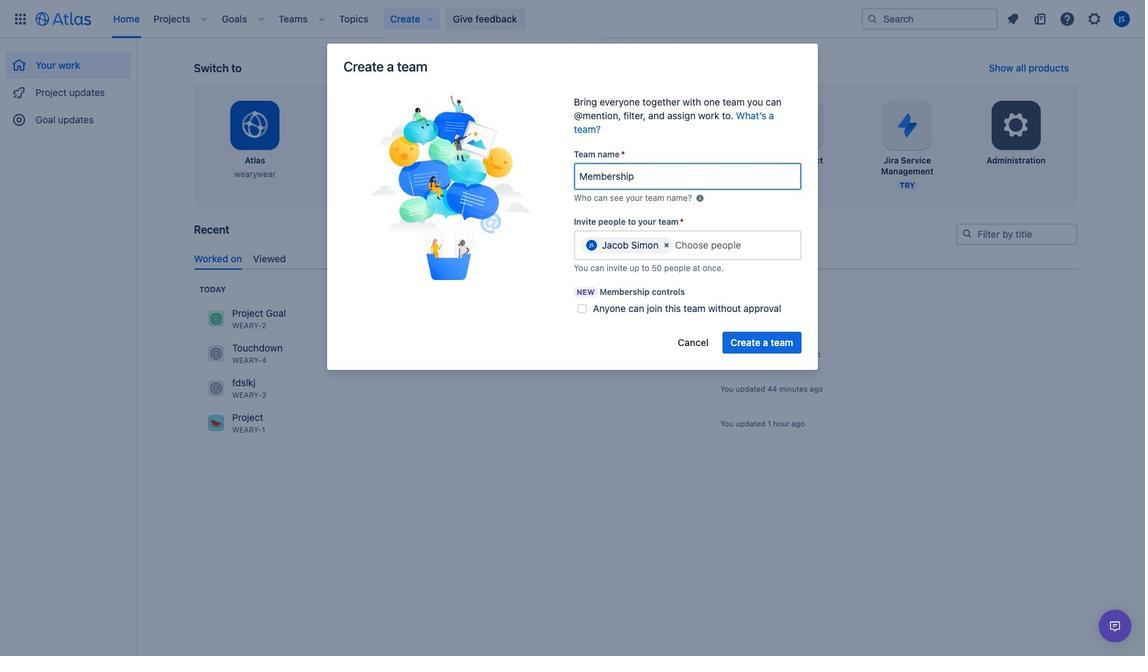 Task type: locate. For each thing, give the bounding box(es) containing it.
:clap: image
[[400, 194, 416, 210], [400, 194, 416, 210]]

townsquare image
[[208, 346, 224, 362], [208, 415, 224, 432]]

townsquare image
[[208, 311, 224, 327], [208, 381, 224, 397]]

search image
[[961, 228, 972, 239]]

2 townsquare image from the top
[[208, 415, 224, 432]]

0 vertical spatial townsquare image
[[208, 311, 224, 327]]

2 townsquare image from the top
[[208, 381, 224, 397]]

Search field
[[862, 8, 998, 30]]

group
[[384, 35, 602, 229], [5, 38, 131, 138]]

:dart: image
[[400, 101, 416, 117], [400, 101, 416, 117]]

search image
[[867, 13, 878, 24]]

1 horizontal spatial group
[[384, 35, 602, 229]]

0 vertical spatial townsquare image
[[208, 346, 224, 362]]

help image
[[1059, 11, 1076, 27]]

settings image
[[1000, 109, 1033, 142]]

1 vertical spatial townsquare image
[[208, 415, 224, 432]]

:watermelon: image
[[400, 55, 416, 71], [400, 55, 416, 71]]

Filter by title field
[[957, 225, 1076, 244]]

heading
[[199, 284, 226, 295]]

tab list
[[188, 247, 1083, 270]]

1 vertical spatial townsquare image
[[208, 381, 224, 397]]

open intercom messenger image
[[1107, 618, 1123, 635]]

:running_shirt_with_sash: image
[[400, 147, 416, 164], [400, 147, 416, 164]]

banner
[[0, 0, 1145, 38]]

create a team image
[[370, 95, 531, 280]]

create a team element
[[355, 95, 546, 284]]



Task type: describe. For each thing, give the bounding box(es) containing it.
your team name is visible to anyone in your organisation. it may be visible on work shared outside your organisation. image
[[695, 193, 706, 204]]

e.g. HR Team, Redesign Project, Team Mango field
[[575, 164, 800, 189]]

Choose people text field
[[675, 239, 759, 252]]

1 townsquare image from the top
[[208, 346, 224, 362]]

0 horizontal spatial group
[[5, 38, 131, 138]]

top element
[[8, 0, 862, 38]]

clear image
[[661, 240, 672, 251]]

1 townsquare image from the top
[[208, 311, 224, 327]]



Task type: vqa. For each thing, say whether or not it's contained in the screenshot.
account icon
no



